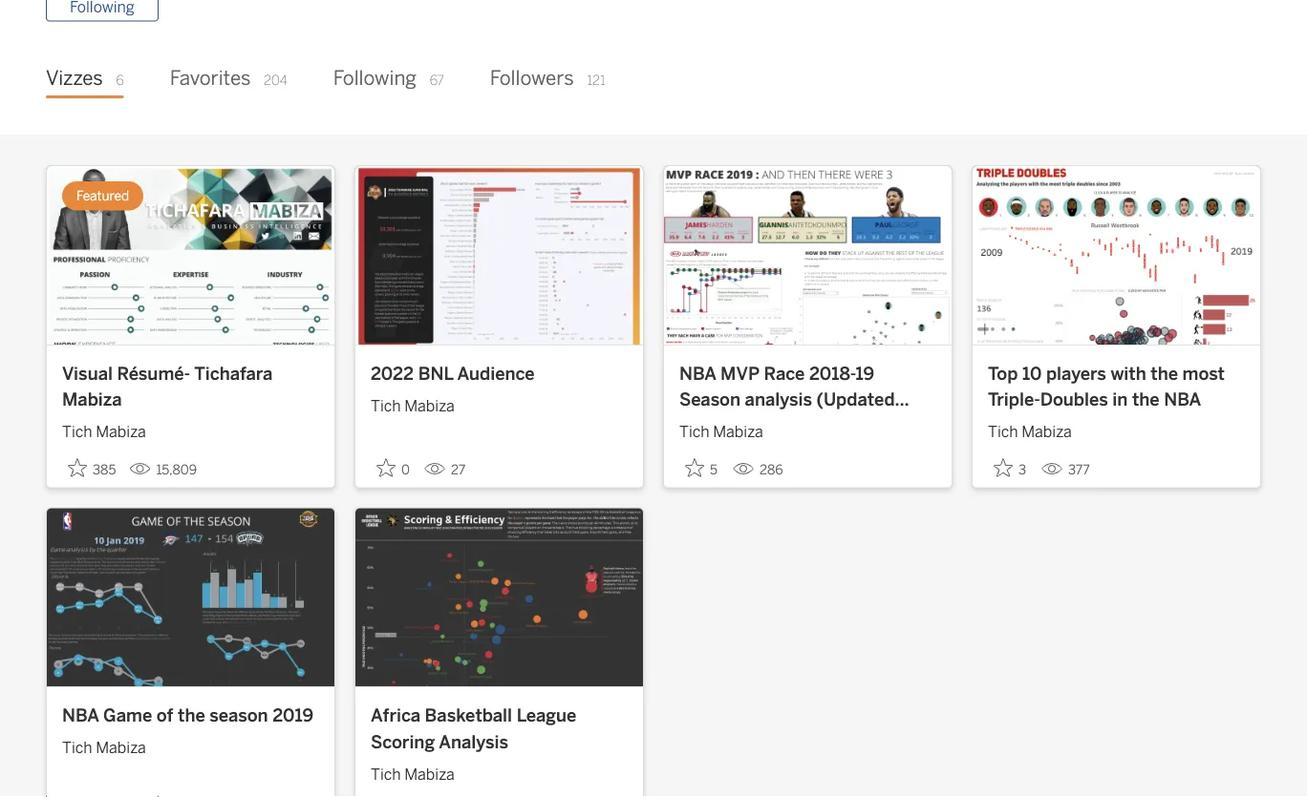 Task type: describe. For each thing, give the bounding box(es) containing it.
scoring
[[371, 732, 435, 753]]

tich mabiza for game
[[62, 739, 146, 758]]

africa basketball league scoring analysis
[[371, 706, 576, 753]]

basketball
[[425, 706, 512, 727]]

tich for 2022 bnl audience
[[371, 397, 401, 415]]

players
[[1046, 363, 1106, 384]]

league
[[517, 706, 576, 727]]

204
[[264, 72, 287, 88]]

top
[[988, 363, 1018, 384]]

tich for nba mvp race 2018-19 season analysis (updated 2019-03-20)
[[679, 423, 709, 442]]

top 10 players with the most triple-doubles in the nba
[[988, 363, 1225, 411]]

of
[[157, 706, 173, 727]]

tich mabiza link for tichafara
[[62, 413, 319, 444]]

27
[[451, 462, 466, 478]]

385
[[93, 462, 116, 478]]

tich mabiza for basketball
[[371, 766, 455, 784]]

tich mabiza for bnl
[[371, 397, 455, 415]]

mabiza for nba mvp race 2018-19 season analysis (updated 2019-03-20)
[[713, 423, 763, 442]]

africa
[[371, 706, 420, 727]]

286 views element
[[725, 455, 791, 486]]

nba for nba game of the season 2019
[[62, 706, 99, 727]]

audience
[[457, 363, 535, 384]]

20)
[[755, 416, 784, 437]]

favorites
[[170, 66, 251, 90]]

workbook thumbnail image for top 10 players with the most triple-doubles in the nba
[[973, 166, 1260, 345]]

mabiza for top 10 players with the most triple-doubles in the nba
[[1022, 423, 1072, 442]]

tich mabiza for 10
[[988, 423, 1072, 442]]

tich mabiza for résumé-
[[62, 423, 146, 442]]

mabiza for 2022 bnl audience
[[404, 397, 455, 415]]

visual résumé- tichafara mabiza link
[[62, 361, 319, 413]]

Add Favorite button
[[988, 453, 1034, 484]]

following
[[333, 66, 417, 90]]

nba game of the season 2019
[[62, 706, 314, 727]]

add favorite button for 27
[[371, 453, 417, 484]]

tich for nba game of the season 2019
[[62, 739, 92, 758]]

bnl
[[418, 363, 453, 384]]

tichafara
[[194, 363, 273, 384]]

race
[[764, 363, 805, 384]]

2018-
[[809, 363, 856, 384]]

2022 bnl audience link
[[371, 361, 628, 387]]

tich mabiza link for league
[[371, 756, 628, 786]]

286
[[760, 462, 783, 478]]

2022
[[371, 363, 414, 384]]

résumé-
[[117, 363, 190, 384]]

tich mabiza for mvp
[[679, 423, 763, 442]]

0
[[401, 462, 410, 478]]

tich for visual résumé- tichafara mabiza
[[62, 423, 92, 442]]

workbook thumbnail image for 2022 bnl audience
[[355, 166, 643, 345]]

(updated
[[817, 390, 895, 411]]

nba for nba mvp race 2018-19 season analysis (updated 2019-03-20)
[[679, 363, 716, 384]]

game
[[103, 706, 152, 727]]

121
[[587, 72, 606, 88]]

27 views element
[[417, 455, 473, 486]]

0 vertical spatial the
[[1151, 363, 1178, 384]]

workbook thumbnail image for nba game of the season 2019
[[47, 509, 334, 687]]



Task type: vqa. For each thing, say whether or not it's contained in the screenshot.
Tableau Public Blog heading
no



Task type: locate. For each thing, give the bounding box(es) containing it.
season
[[210, 706, 268, 727]]

followers
[[490, 66, 574, 90]]

add favorite button containing 385
[[62, 453, 122, 484]]

0 vertical spatial nba
[[679, 363, 716, 384]]

1 vertical spatial nba
[[1164, 390, 1201, 411]]

add favorite button left the 15,809 at the left
[[62, 453, 122, 484]]

0 horizontal spatial nba
[[62, 706, 99, 727]]

377 views element
[[1034, 455, 1098, 486]]

tich mabiza
[[371, 397, 455, 415], [62, 423, 146, 442], [679, 423, 763, 442], [988, 423, 1072, 442], [62, 739, 146, 758], [371, 766, 455, 784]]

1 horizontal spatial nba
[[679, 363, 716, 384]]

workbook thumbnail image
[[47, 166, 334, 345], [355, 166, 643, 345], [664, 166, 952, 345], [973, 166, 1260, 345], [47, 509, 334, 687], [355, 509, 643, 687]]

1 add favorite button from the left
[[62, 453, 122, 484]]

tich mabiza up "385"
[[62, 423, 146, 442]]

most
[[1183, 363, 1225, 384]]

tich mabiza link for of
[[62, 729, 319, 760]]

tich mabiza down triple- on the right of the page
[[988, 423, 1072, 442]]

19
[[856, 363, 874, 384]]

6
[[116, 72, 124, 88]]

2 horizontal spatial nba
[[1164, 390, 1201, 411]]

mabiza down game
[[96, 739, 146, 758]]

the
[[1151, 363, 1178, 384], [1132, 390, 1160, 411], [178, 706, 205, 727]]

mabiza down bnl
[[404, 397, 455, 415]]

nba game of the season 2019 link
[[62, 703, 319, 729]]

in
[[1112, 390, 1128, 411]]

tich mabiza down scoring
[[371, 766, 455, 784]]

add favorite button containing 0
[[371, 453, 417, 484]]

workbook thumbnail image for nba mvp race 2018-19 season analysis (updated 2019-03-20)
[[664, 166, 952, 345]]

15,809 views element
[[122, 455, 205, 486]]

nba mvp race 2018-19 season analysis (updated 2019-03-20)
[[679, 363, 895, 437]]

mabiza up 377 views element
[[1022, 423, 1072, 442]]

2 vertical spatial the
[[178, 706, 205, 727]]

tich mabiza down season
[[679, 423, 763, 442]]

with
[[1111, 363, 1146, 384]]

featured element
[[62, 182, 143, 211]]

tich mabiza down the 2022
[[371, 397, 455, 415]]

the right with
[[1151, 363, 1178, 384]]

the right the in
[[1132, 390, 1160, 411]]

triple-
[[988, 390, 1040, 411]]

the right of
[[178, 706, 205, 727]]

tich mabiza link for players
[[988, 413, 1245, 444]]

visual résumé- tichafara mabiza
[[62, 363, 273, 411]]

add favorite button left 27
[[371, 453, 417, 484]]

nba up season
[[679, 363, 716, 384]]

nba inside top 10 players with the most triple-doubles in the nba
[[1164, 390, 1201, 411]]

mabiza up 286 views element
[[713, 423, 763, 442]]

vizzes
[[46, 66, 103, 90]]

377
[[1068, 462, 1090, 478]]

tich for top 10 players with the most triple-doubles in the nba
[[988, 423, 1018, 442]]

15,809
[[156, 462, 197, 478]]

5
[[710, 462, 718, 478]]

visual
[[62, 363, 113, 384]]

tich for africa basketball league scoring analysis
[[371, 766, 401, 784]]

nba inside nba mvp race 2018-19 season analysis (updated 2019-03-20)
[[679, 363, 716, 384]]

2 add favorite button from the left
[[371, 453, 417, 484]]

top 10 players with the most triple-doubles in the nba link
[[988, 361, 1245, 413]]

analysis
[[745, 390, 812, 411]]

0 horizontal spatial add favorite button
[[62, 453, 122, 484]]

2 vertical spatial nba
[[62, 706, 99, 727]]

workbook thumbnail image for africa basketball league scoring analysis
[[355, 509, 643, 687]]

Add Favorite button
[[679, 453, 725, 484]]

season
[[679, 390, 740, 411]]

africa basketball league scoring analysis link
[[371, 703, 628, 756]]

mabiza inside visual résumé- tichafara mabiza
[[62, 390, 122, 411]]

nba down most
[[1164, 390, 1201, 411]]

mabiza
[[62, 390, 122, 411], [404, 397, 455, 415], [96, 423, 146, 442], [713, 423, 763, 442], [1022, 423, 1072, 442], [96, 739, 146, 758], [404, 766, 455, 784]]

mabiza for visual résumé- tichafara mabiza
[[96, 423, 146, 442]]

2019
[[272, 706, 314, 727]]

mabiza for africa basketball league scoring analysis
[[404, 766, 455, 784]]

tich
[[371, 397, 401, 415], [62, 423, 92, 442], [679, 423, 709, 442], [988, 423, 1018, 442], [62, 739, 92, 758], [371, 766, 401, 784]]

2019-
[[679, 416, 727, 437]]

mabiza down scoring
[[404, 766, 455, 784]]

nba mvp race 2018-19 season analysis (updated 2019-03-20) link
[[679, 361, 936, 437]]

tich mabiza link for race
[[679, 413, 936, 444]]

nba left game
[[62, 706, 99, 727]]

tich mabiza link for audience
[[371, 387, 628, 418]]

analysis
[[439, 732, 508, 753]]

Add Favorite button
[[62, 453, 122, 484], [371, 453, 417, 484]]

tich mabiza down game
[[62, 739, 146, 758]]

1 horizontal spatial add favorite button
[[371, 453, 417, 484]]

03-
[[727, 416, 755, 437]]

mabiza for nba game of the season 2019
[[96, 739, 146, 758]]

add favorite button for 15,809
[[62, 453, 122, 484]]

nba
[[679, 363, 716, 384], [1164, 390, 1201, 411], [62, 706, 99, 727]]

featured
[[76, 188, 129, 204]]

tich mabiza link
[[371, 387, 628, 418], [62, 413, 319, 444], [679, 413, 936, 444], [988, 413, 1245, 444], [62, 729, 319, 760], [371, 756, 628, 786]]

mabiza down visual
[[62, 390, 122, 411]]

3
[[1019, 462, 1026, 478]]

mabiza up "385"
[[96, 423, 146, 442]]

doubles
[[1040, 390, 1108, 411]]

1 vertical spatial the
[[1132, 390, 1160, 411]]

10
[[1022, 363, 1042, 384]]

67
[[430, 72, 444, 88]]

mvp
[[721, 363, 759, 384]]

2022 bnl audience
[[371, 363, 535, 384]]



